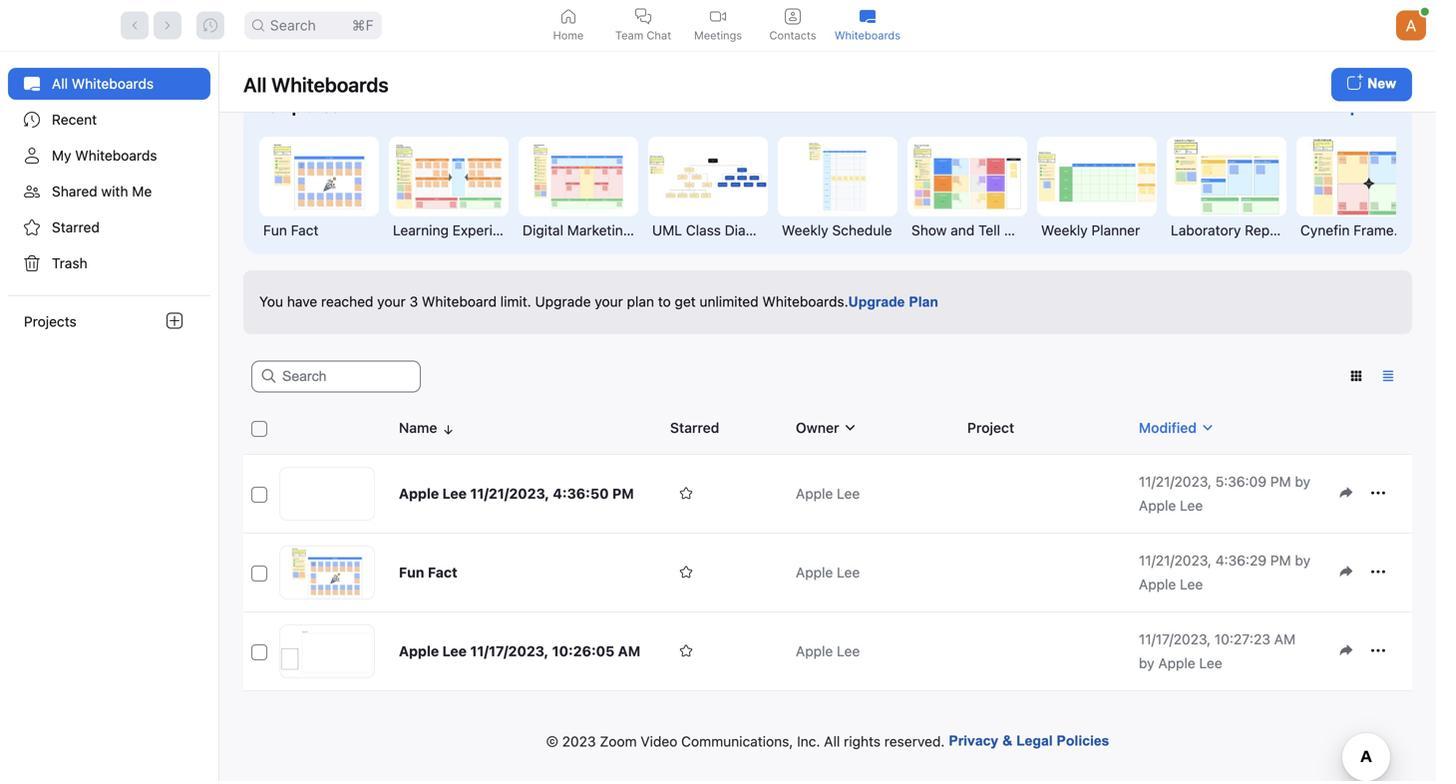 Task type: vqa. For each thing, say whether or not it's contained in the screenshot.
Profile Contact image
yes



Task type: describe. For each thing, give the bounding box(es) containing it.
team chat image
[[636, 8, 652, 24]]

contacts button
[[756, 0, 831, 51]]

whiteboards
[[835, 29, 901, 42]]

home button
[[531, 0, 606, 51]]

meetings button
[[681, 0, 756, 51]]

team chat image
[[636, 8, 652, 24]]

whiteboard small image
[[860, 8, 876, 24]]

team chat
[[616, 29, 672, 42]]

team
[[616, 29, 644, 42]]

video on image
[[710, 8, 726, 24]]

team chat button
[[606, 0, 681, 51]]

meetings
[[694, 29, 742, 42]]

chat
[[647, 29, 672, 42]]

⌘f
[[352, 17, 374, 34]]

contacts
[[770, 29, 817, 42]]



Task type: locate. For each thing, give the bounding box(es) containing it.
avatar image
[[1397, 10, 1427, 40]]

home
[[553, 29, 584, 42]]

magnifier image
[[252, 19, 264, 31], [252, 19, 264, 31]]

online image
[[1422, 8, 1430, 16]]

video on image
[[710, 8, 726, 24]]

home small image
[[561, 8, 577, 24], [561, 8, 577, 24]]

online image
[[1422, 8, 1430, 16]]

whiteboards button
[[831, 0, 906, 51]]

search
[[270, 17, 316, 34]]

tab list
[[531, 0, 906, 51]]

tab list containing home
[[531, 0, 906, 51]]

profile contact image
[[785, 8, 801, 24], [785, 8, 801, 24]]

whiteboard small image
[[860, 8, 876, 24]]



